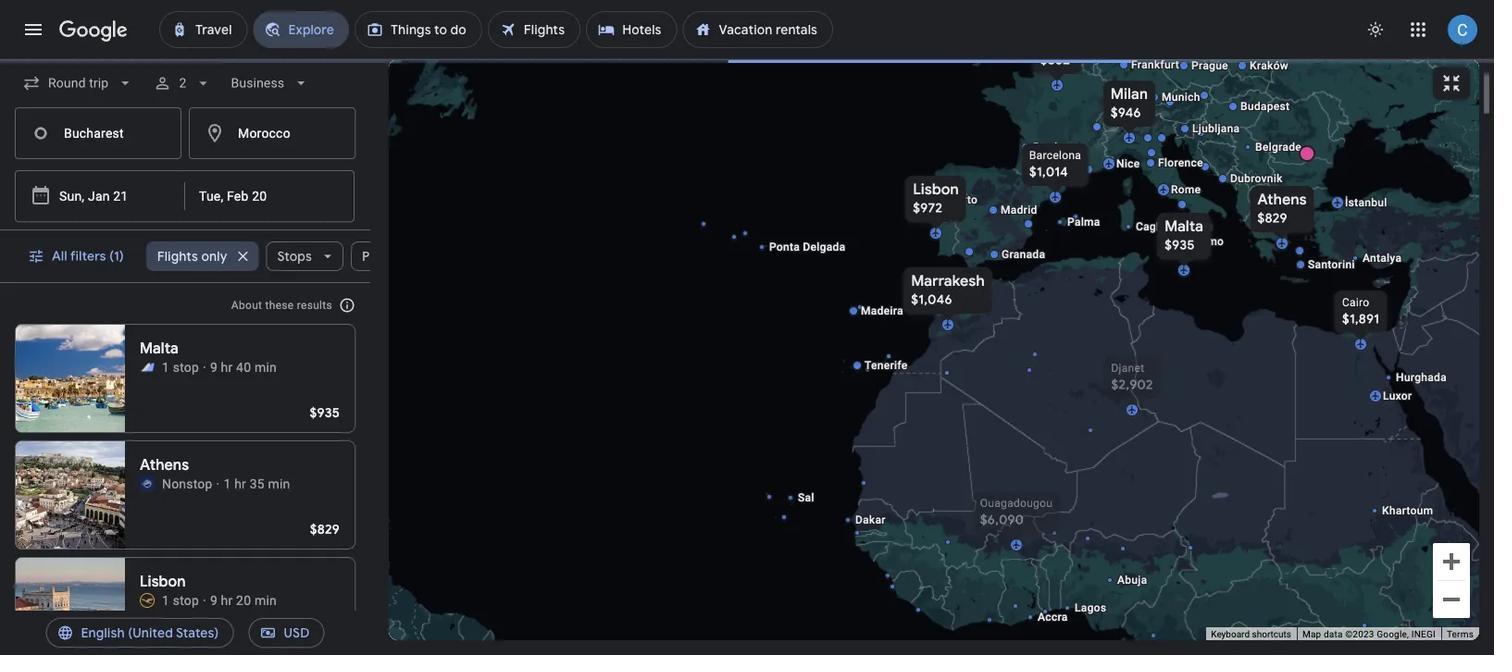 Task type: vqa. For each thing, say whether or not it's contained in the screenshot.
hartford,
no



Task type: describe. For each thing, give the bounding box(es) containing it.
djanet
[[1112, 362, 1145, 375]]

1 stop for lisbon
[[162, 593, 199, 609]]

usd
[[284, 625, 310, 642]]

english (united states) button
[[46, 611, 234, 656]]

0 horizontal spatial $935
[[310, 405, 340, 421]]

946 US dollars text field
[[1111, 105, 1142, 121]]

barcelona
[[1030, 149, 1082, 162]]

usd button
[[249, 611, 325, 656]]

about
[[231, 299, 262, 312]]

delgada
[[803, 241, 846, 254]]

935 US dollars text field
[[1165, 237, 1195, 254]]

min for lisbon
[[255, 593, 277, 609]]

dubrovnik
[[1231, 172, 1283, 185]]

hurghada
[[1397, 371, 1448, 384]]

price
[[362, 248, 393, 265]]

milan
[[1111, 85, 1149, 104]]

1014 US dollars text field
[[1030, 164, 1069, 181]]

1 vertical spatial hr
[[234, 477, 246, 492]]

35
[[250, 477, 265, 492]]

marrakesh $1,046
[[912, 272, 985, 308]]

luxor
[[1384, 390, 1413, 403]]

9 for lisbon
[[210, 593, 218, 609]]

results
[[297, 299, 332, 312]]

granada
[[1002, 248, 1046, 261]]

athens for athens $829
[[1258, 190, 1307, 209]]

these
[[265, 299, 294, 312]]

inegi
[[1412, 629, 1436, 641]]

Departure text field
[[59, 171, 144, 221]]

map
[[1303, 629, 1322, 641]]

2
[[179, 75, 186, 91]]

$935 inside malta $935
[[1165, 237, 1195, 254]]

$2,902
[[1112, 377, 1154, 394]]

malta $935
[[1165, 217, 1204, 254]]

cairo
[[1343, 296, 1370, 309]]

english
[[81, 625, 125, 642]]

9 hr 40 min
[[210, 360, 277, 375]]

data
[[1324, 629, 1344, 641]]

$852 button
[[1030, 24, 1086, 89]]

9 for malta
[[210, 360, 218, 375]]

kraków
[[1250, 59, 1289, 72]]

tenerife
[[865, 359, 908, 372]]

belgrade
[[1256, 141, 1302, 154]]

english (united states)
[[81, 625, 219, 642]]

dakar
[[856, 514, 886, 527]]

about these results
[[231, 299, 332, 312]]

min for malta
[[255, 360, 277, 375]]

6090 US dollars text field
[[981, 512, 1025, 529]]

madeira
[[861, 305, 904, 318]]

hr for malta
[[221, 360, 233, 375]]

google,
[[1377, 629, 1410, 641]]

states)
[[176, 625, 219, 642]]

$1,046
[[912, 292, 953, 308]]

stop for malta
[[173, 360, 199, 375]]

marrakesh
[[912, 272, 985, 291]]

porto
[[949, 194, 978, 207]]

lisbon for lisbon $972
[[913, 180, 959, 199]]

lufthansa image
[[140, 594, 155, 609]]

change appearance image
[[1354, 7, 1399, 52]]

cairo $1,891
[[1343, 296, 1380, 328]]

santorini
[[1309, 258, 1356, 271]]

prague
[[1192, 59, 1229, 72]]

1046 US dollars text field
[[912, 292, 953, 308]]

keyboard
[[1212, 629, 1250, 641]]

nice
[[1117, 157, 1141, 170]]

1891 US dollars text field
[[1343, 311, 1380, 328]]

lisbon $972
[[913, 180, 959, 217]]

2 button
[[146, 61, 220, 106]]

flights only button
[[146, 234, 259, 279]]

florence
[[1159, 157, 1204, 169]]

palma
[[1068, 216, 1101, 229]]

40
[[236, 360, 251, 375]]

stops
[[277, 248, 312, 265]]

$1,014
[[1030, 164, 1069, 181]]

djanet $2,902
[[1112, 362, 1154, 394]]

20
[[236, 593, 251, 609]]

1 vertical spatial min
[[268, 477, 290, 492]]

map region
[[321, 0, 1495, 656]]

nonstop
[[162, 477, 213, 492]]

flights
[[157, 248, 198, 265]]

972 US dollars text field
[[913, 200, 943, 217]]

budapest
[[1241, 100, 1290, 113]]

shortcuts
[[1253, 629, 1292, 641]]

ponta delgada
[[770, 241, 846, 254]]

athens $829
[[1258, 190, 1307, 227]]



Task type: locate. For each thing, give the bounding box(es) containing it.
hr for lisbon
[[221, 593, 233, 609]]

0 horizontal spatial $972
[[310, 638, 340, 655]]

1
[[162, 360, 170, 375], [224, 477, 231, 492], [162, 593, 170, 609]]

rome
[[1172, 183, 1202, 196]]

1 horizontal spatial $829
[[1258, 210, 1288, 227]]

1 horizontal spatial athens
[[1258, 190, 1307, 209]]

1 left 35
[[224, 477, 231, 492]]

935 US dollars text field
[[310, 405, 340, 421]]

stop right air malta, lufthansa, and swiss icon
[[173, 360, 199, 375]]

1 vertical spatial $829
[[310, 521, 340, 538]]

accra
[[1038, 611, 1068, 624]]

map data ©2023 google, inegi
[[1303, 629, 1436, 641]]

1 vertical spatial 1
[[224, 477, 231, 492]]

cagliari
[[1136, 220, 1177, 233]]

1 vertical spatial malta
[[140, 339, 179, 358]]

0 vertical spatial 1
[[162, 360, 170, 375]]

1 9 from the top
[[210, 360, 218, 375]]

athens for athens
[[140, 456, 189, 475]]

sal
[[798, 492, 815, 505]]

0 horizontal spatial $829
[[310, 521, 340, 538]]

air malta, lufthansa, and swiss image
[[140, 360, 155, 375]]

None text field
[[15, 107, 182, 159]]

1 vertical spatial lisbon
[[140, 573, 186, 592]]

malta up air malta, lufthansa, and swiss icon
[[140, 339, 179, 358]]

1 for lisbon
[[162, 593, 170, 609]]

1 stop right air malta, lufthansa, and swiss icon
[[162, 360, 199, 375]]

malta up $935 text field
[[1165, 217, 1204, 236]]

None field
[[15, 67, 142, 100], [224, 67, 318, 100], [15, 67, 142, 100], [224, 67, 318, 100]]

0 vertical spatial 1 stop
[[162, 360, 199, 375]]

munich
[[1162, 91, 1201, 104]]

$946
[[1111, 105, 1142, 121]]

keyboard shortcuts
[[1212, 629, 1292, 641]]

1 for malta
[[162, 360, 170, 375]]

athens up 829 us dollars text field
[[1258, 190, 1307, 209]]

i̇stanbul
[[1346, 196, 1388, 209]]

(1)
[[109, 248, 124, 265]]

1 stop from the top
[[173, 360, 199, 375]]

829 US dollars text field
[[310, 521, 340, 538]]

all filters (1)
[[52, 248, 124, 265]]

terms
[[1448, 629, 1474, 641]]

lisbon inside map region
[[913, 180, 959, 199]]

min right 20
[[255, 593, 277, 609]]

$935
[[1165, 237, 1195, 254], [310, 405, 340, 421]]

lagos
[[1075, 602, 1107, 615]]

9
[[210, 360, 218, 375], [210, 593, 218, 609]]

0 vertical spatial min
[[255, 360, 277, 375]]

stop for lisbon
[[173, 593, 199, 609]]

ouagadougou
[[981, 497, 1053, 510]]

ponta
[[770, 241, 800, 254]]

all
[[52, 248, 67, 265]]

hr
[[221, 360, 233, 375], [234, 477, 246, 492], [221, 593, 233, 609]]

0 vertical spatial hr
[[221, 360, 233, 375]]

min right 35
[[268, 477, 290, 492]]

view smaller map image
[[1441, 72, 1463, 94]]

$6,090
[[981, 512, 1025, 529]]

$852
[[1041, 52, 1071, 69]]

$972 left porto
[[913, 200, 943, 217]]

1 vertical spatial $935
[[310, 405, 340, 421]]

 image
[[216, 475, 220, 494]]

2 vertical spatial hr
[[221, 593, 233, 609]]

1 horizontal spatial malta
[[1165, 217, 1204, 236]]

hr left 40
[[221, 360, 233, 375]]

2 1 stop from the top
[[162, 593, 199, 609]]

©2023
[[1346, 629, 1375, 641]]

9 left 20
[[210, 593, 218, 609]]

$829 inside athens $829
[[1258, 210, 1288, 227]]

$972 inside lisbon $972
[[913, 200, 943, 217]]

stop
[[173, 360, 199, 375], [173, 593, 199, 609]]

1 horizontal spatial $972
[[913, 200, 943, 217]]

$972
[[913, 200, 943, 217], [310, 638, 340, 655]]

hr left 20
[[221, 593, 233, 609]]

1 horizontal spatial $935
[[1165, 237, 1195, 254]]

all filters (1) button
[[17, 234, 139, 279]]

829 US dollars text field
[[1258, 210, 1288, 227]]

972 US dollars text field
[[310, 638, 340, 655]]

min right 40
[[255, 360, 277, 375]]

0 horizontal spatial lisbon
[[140, 573, 186, 592]]

athens up the aegean icon in the left of the page
[[140, 456, 189, 475]]

Where to? text field
[[189, 107, 356, 159]]

1 vertical spatial 9
[[210, 593, 218, 609]]

malta for malta $935
[[1165, 217, 1204, 236]]

1 vertical spatial 1 stop
[[162, 593, 199, 609]]

malta for malta
[[140, 339, 179, 358]]

stop up states)
[[173, 593, 199, 609]]

2 vertical spatial 1
[[162, 593, 170, 609]]

lisbon
[[913, 180, 959, 199], [140, 573, 186, 592]]

2 vertical spatial min
[[255, 593, 277, 609]]

1 vertical spatial $972
[[310, 638, 340, 655]]

0 vertical spatial $972
[[913, 200, 943, 217]]

lisbon for lisbon
[[140, 573, 186, 592]]

keyboard shortcuts button
[[1212, 629, 1292, 641]]

malta
[[1165, 217, 1204, 236], [140, 339, 179, 358]]

1 right lufthansa "image"
[[162, 593, 170, 609]]

barcelona $1,014
[[1030, 149, 1082, 181]]

madrid
[[1001, 204, 1038, 217]]

hr left 35
[[234, 477, 246, 492]]

0 vertical spatial athens
[[1258, 190, 1307, 209]]

1 stop
[[162, 360, 199, 375], [162, 593, 199, 609]]

only
[[201, 248, 227, 265]]

0 vertical spatial 9
[[210, 360, 218, 375]]

0 vertical spatial stop
[[173, 360, 199, 375]]

lisbon up lufthansa "image"
[[140, 573, 186, 592]]

2902 US dollars text field
[[1112, 377, 1154, 394]]

2 9 from the top
[[210, 593, 218, 609]]

about these results image
[[325, 283, 370, 328]]

$1,891
[[1343, 311, 1380, 328]]

1 stop for malta
[[162, 360, 199, 375]]

0 vertical spatial $935
[[1165, 237, 1195, 254]]

malta inside map region
[[1165, 217, 1204, 236]]

filters form
[[0, 59, 370, 231]]

frankfurt
[[1132, 58, 1180, 71]]

antalya
[[1363, 252, 1402, 265]]

1 vertical spatial stop
[[173, 593, 199, 609]]

1 stop right lufthansa "image"
[[162, 593, 199, 609]]

0 horizontal spatial athens
[[140, 456, 189, 475]]

abuja
[[1118, 574, 1148, 587]]

0 vertical spatial $829
[[1258, 210, 1288, 227]]

athens inside map region
[[1258, 190, 1307, 209]]

ljubljana
[[1193, 122, 1240, 135]]

flights only
[[157, 248, 227, 265]]

852 US dollars text field
[[1041, 52, 1071, 69]]

ouagadougou $6,090
[[981, 497, 1053, 529]]

2 stop from the top
[[173, 593, 199, 609]]

1 vertical spatial athens
[[140, 456, 189, 475]]

stops button
[[266, 234, 344, 279]]

1 horizontal spatial lisbon
[[913, 180, 959, 199]]

9 hr 20 min
[[210, 593, 277, 609]]

milan $946
[[1111, 85, 1149, 121]]

aegean image
[[140, 477, 155, 492]]

$972 right usd at bottom
[[310, 638, 340, 655]]

1 hr 35 min
[[224, 477, 290, 492]]

athens
[[1258, 190, 1307, 209], [140, 456, 189, 475]]

1 right air malta, lufthansa, and swiss icon
[[162, 360, 170, 375]]

khartoum
[[1383, 505, 1434, 518]]

filters
[[70, 248, 106, 265]]

(united
[[128, 625, 173, 642]]

price button
[[351, 234, 425, 279]]

bordeaux
[[1034, 141, 1083, 154]]

Return text field
[[199, 171, 292, 221]]

0 vertical spatial lisbon
[[913, 180, 959, 199]]

loading results progress bar
[[0, 59, 1495, 63]]

main menu image
[[22, 19, 44, 41]]

1 1 stop from the top
[[162, 360, 199, 375]]

0 horizontal spatial malta
[[140, 339, 179, 358]]

palermo
[[1181, 235, 1225, 248]]

9 left 40
[[210, 360, 218, 375]]

lisbon up $972 text field
[[913, 180, 959, 199]]

0 vertical spatial malta
[[1165, 217, 1204, 236]]



